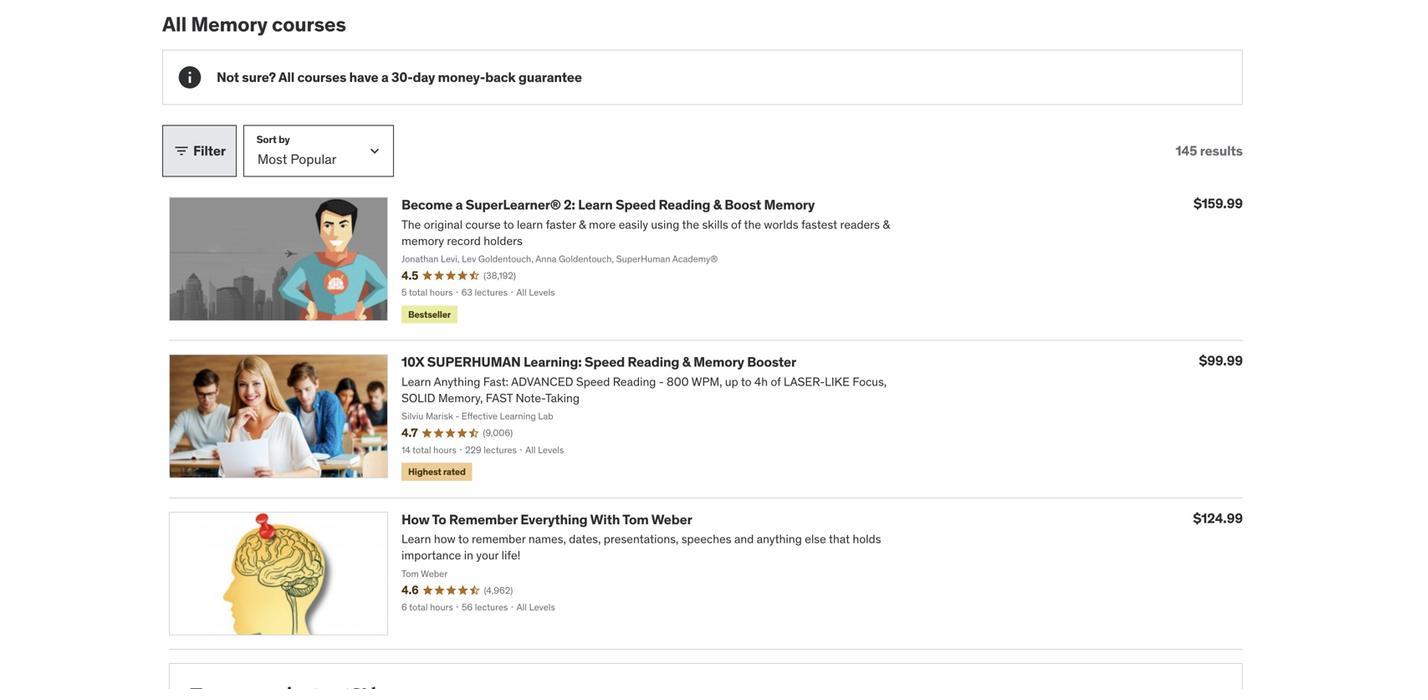 Task type: describe. For each thing, give the bounding box(es) containing it.
10x
[[402, 354, 424, 371]]

sure?
[[242, 69, 276, 86]]

1 vertical spatial memory
[[764, 196, 815, 213]]

booster
[[747, 354, 796, 371]]

145 results status
[[1176, 142, 1243, 159]]

learning:
[[524, 354, 582, 371]]

0 horizontal spatial memory
[[191, 12, 268, 37]]

how to remember everything with tom weber
[[402, 511, 692, 528]]

1 vertical spatial all
[[278, 69, 295, 86]]

have
[[349, 69, 378, 86]]

1 horizontal spatial &
[[713, 196, 722, 213]]

day
[[413, 69, 435, 86]]

everything
[[520, 511, 588, 528]]

0 horizontal spatial &
[[682, 354, 691, 371]]

to
[[432, 511, 446, 528]]

0 horizontal spatial a
[[381, 69, 389, 86]]

remember
[[449, 511, 518, 528]]

0 vertical spatial all
[[162, 12, 187, 37]]

all memory courses
[[162, 12, 346, 37]]

145 results
[[1176, 142, 1243, 159]]

with
[[590, 511, 620, 528]]

$124.99
[[1193, 510, 1243, 527]]

become a superlearner® 2: learn speed reading & boost memory
[[402, 196, 815, 213]]

small image
[[173, 143, 190, 159]]

become a superlearner® 2: learn speed reading & boost memory link
[[402, 196, 815, 213]]

0 vertical spatial reading
[[659, 196, 710, 213]]

145
[[1176, 142, 1197, 159]]

10x superhuman learning: speed reading & memory booster link
[[402, 354, 796, 371]]

how
[[402, 511, 430, 528]]

$159.99
[[1194, 195, 1243, 212]]

how to remember everything with tom weber link
[[402, 511, 692, 528]]

0 vertical spatial courses
[[272, 12, 346, 37]]

30-
[[391, 69, 413, 86]]

superlearner®
[[466, 196, 561, 213]]



Task type: vqa. For each thing, say whether or not it's contained in the screenshot.
Become A Superlearner® 2: Learn Speed Reading & Boost Memory Link
yes



Task type: locate. For each thing, give the bounding box(es) containing it.
speed
[[616, 196, 656, 213], [585, 354, 625, 371]]

1 vertical spatial a
[[456, 196, 463, 213]]

a
[[381, 69, 389, 86], [456, 196, 463, 213]]

1 horizontal spatial a
[[456, 196, 463, 213]]

superhuman
[[427, 354, 521, 371]]

1 vertical spatial &
[[682, 354, 691, 371]]

courses up "sure?" at the left
[[272, 12, 346, 37]]

guarantee
[[519, 69, 582, 86]]

learn
[[578, 196, 613, 213]]

reading
[[659, 196, 710, 213], [628, 354, 679, 371]]

0 vertical spatial speed
[[616, 196, 656, 213]]

speed right "learning:" on the left of page
[[585, 354, 625, 371]]

1 vertical spatial courses
[[297, 69, 346, 86]]

10x superhuman learning: speed reading & memory booster
[[402, 354, 796, 371]]

0 vertical spatial memory
[[191, 12, 268, 37]]

a right become
[[456, 196, 463, 213]]

2 vertical spatial memory
[[694, 354, 744, 371]]

not
[[217, 69, 239, 86]]

&
[[713, 196, 722, 213], [682, 354, 691, 371]]

become
[[402, 196, 453, 213]]

memory
[[191, 12, 268, 37], [764, 196, 815, 213], [694, 354, 744, 371]]

memory left booster
[[694, 354, 744, 371]]

1 vertical spatial speed
[[585, 354, 625, 371]]

courses
[[272, 12, 346, 37], [297, 69, 346, 86]]

memory right boost at right top
[[764, 196, 815, 213]]

$99.99
[[1199, 352, 1243, 370]]

0 vertical spatial &
[[713, 196, 722, 213]]

all
[[162, 12, 187, 37], [278, 69, 295, 86]]

1 horizontal spatial all
[[278, 69, 295, 86]]

a left 30-
[[381, 69, 389, 86]]

1 vertical spatial reading
[[628, 354, 679, 371]]

filter button
[[162, 125, 237, 177]]

2:
[[564, 196, 575, 213]]

memory up not
[[191, 12, 268, 37]]

2 horizontal spatial memory
[[764, 196, 815, 213]]

back
[[485, 69, 516, 86]]

weber
[[651, 511, 692, 528]]

tom
[[623, 511, 649, 528]]

money-
[[438, 69, 485, 86]]

courses left have
[[297, 69, 346, 86]]

results
[[1200, 142, 1243, 159]]

0 horizontal spatial all
[[162, 12, 187, 37]]

filter
[[193, 142, 226, 159]]

speed right the learn
[[616, 196, 656, 213]]

boost
[[725, 196, 761, 213]]

1 horizontal spatial memory
[[694, 354, 744, 371]]

0 vertical spatial a
[[381, 69, 389, 86]]

not sure? all courses have a 30-day money-back guarantee
[[217, 69, 582, 86]]



